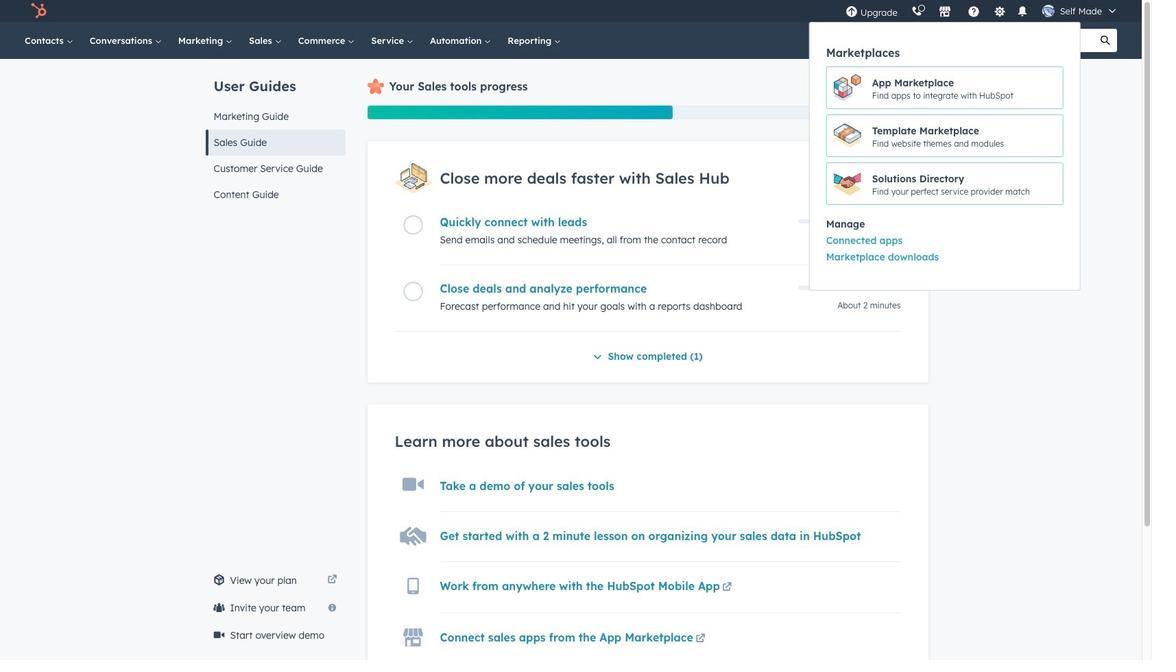 Task type: describe. For each thing, give the bounding box(es) containing it.
marketplaces image
[[939, 6, 951, 19]]

Search HubSpot search field
[[949, 29, 1094, 52]]

2 menu from the top
[[809, 22, 1081, 291]]



Task type: vqa. For each thing, say whether or not it's contained in the screenshot.
menu item
yes



Task type: locate. For each thing, give the bounding box(es) containing it.
0 vertical spatial group
[[810, 67, 1080, 205]]

1 group from the top
[[810, 67, 1080, 205]]

group
[[810, 67, 1080, 205], [810, 233, 1080, 265]]

progress bar
[[367, 106, 673, 119]]

1 menu from the top
[[809, 0, 1126, 291]]

link opens in a new window image
[[328, 573, 337, 589], [696, 632, 705, 648], [696, 634, 705, 645]]

link opens in a new window image
[[328, 576, 337, 586], [723, 580, 732, 597], [723, 583, 732, 593]]

2 group from the top
[[810, 233, 1080, 265]]

menu
[[809, 0, 1126, 291], [809, 22, 1081, 291]]

1 vertical spatial group
[[810, 233, 1080, 265]]

user guides element
[[205, 59, 345, 208]]

ruby anderson image
[[1042, 5, 1055, 17]]

menu item
[[809, 0, 1081, 291], [810, 233, 1080, 249], [810, 249, 1080, 265]]



